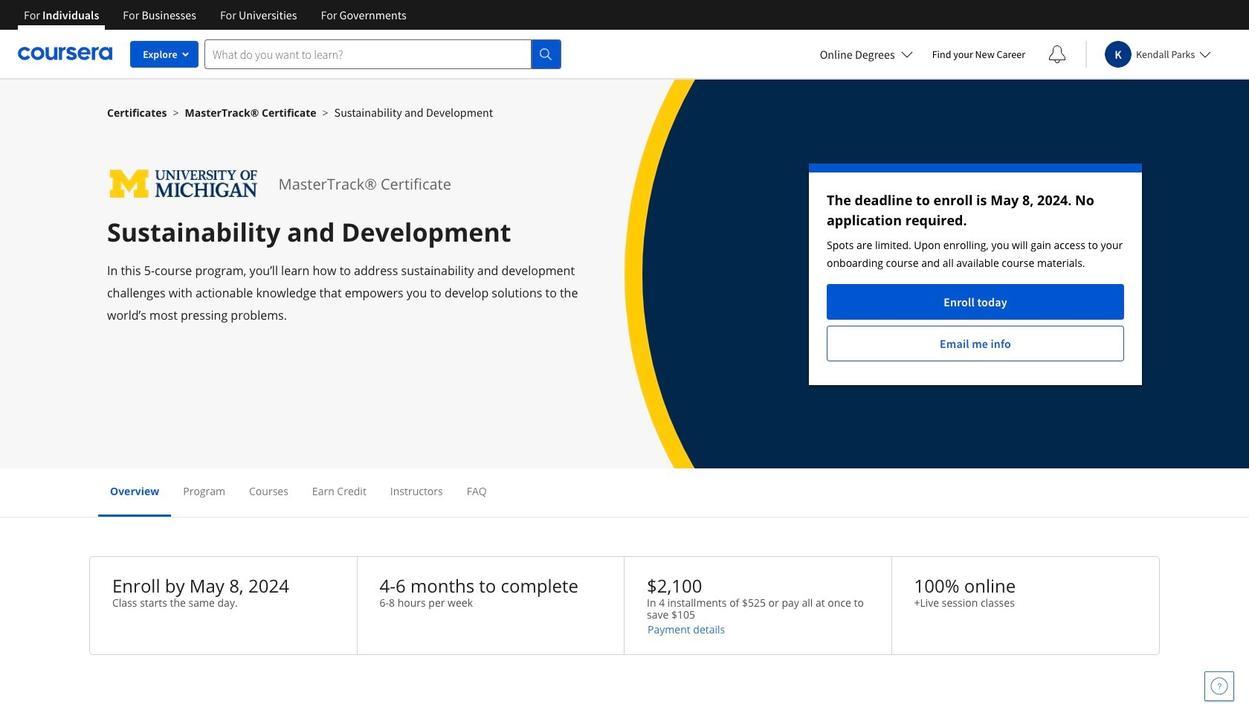 Task type: locate. For each thing, give the bounding box(es) containing it.
None search field
[[205, 39, 562, 69]]

university of michigan image
[[107, 164, 261, 205]]

status
[[809, 164, 1143, 385]]

certificate menu element
[[98, 469, 1151, 517]]



Task type: vqa. For each thing, say whether or not it's contained in the screenshot.
help
no



Task type: describe. For each thing, give the bounding box(es) containing it.
coursera image
[[18, 42, 112, 66]]

banner navigation
[[12, 0, 419, 30]]

help center image
[[1211, 678, 1229, 695]]

What do you want to learn? text field
[[205, 39, 532, 69]]



